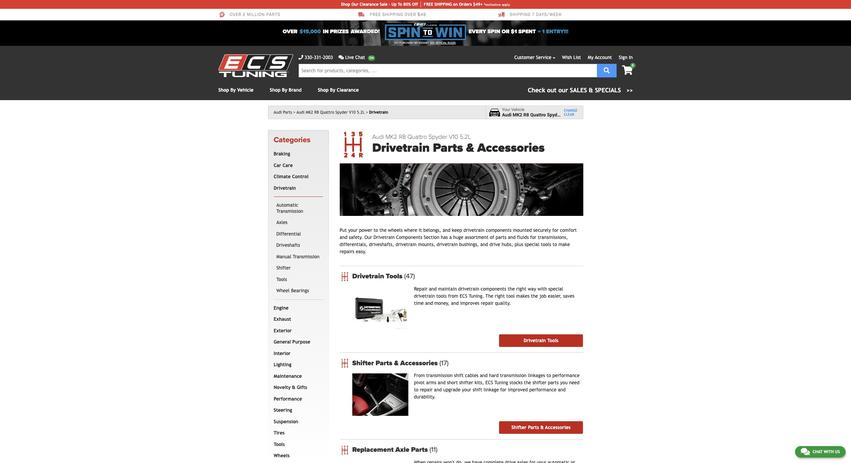 Task type: locate. For each thing, give the bounding box(es) containing it.
shop for shop by vehicle
[[218, 87, 229, 93]]

short
[[447, 380, 458, 386]]

and up hubs,
[[508, 235, 516, 240]]

with left us on the bottom right
[[824, 450, 834, 455]]

1 vertical spatial components
[[481, 286, 507, 292]]

spyder for audi mk2 r8 quattro spyder v10 5.2l
[[336, 110, 348, 115]]

1 horizontal spatial spyder
[[429, 133, 448, 141]]

for for put your power to the wheels where it belongs, and keep drivetrain components mounted securely for comfort and safety. our drivetrain components section has a huge assortment of parts and fluids for transmissions, differentials, driveshafts, drivetrain mounts, drivetrain bushings, and drive hubs, plus special tools to make repairs easy.
[[531, 235, 537, 240]]

parts right of
[[496, 235, 507, 240]]

performance up 'you'
[[553, 373, 580, 379]]

exterior
[[274, 328, 292, 334]]

parts right million
[[266, 12, 281, 17]]

shipping 7 days/week
[[510, 12, 562, 17]]

by up audi mk2 r8 quattro spyder v10 5.2l link
[[330, 87, 336, 93]]

1 horizontal spatial vehicle
[[512, 107, 525, 112]]

shopping cart image
[[622, 66, 633, 75]]

transmission down automatic
[[277, 209, 303, 214]]

1 horizontal spatial parts
[[496, 235, 507, 240]]

r8 inside audi mk2 r8 quattro spyder v10 5.2l drivetrain parts & accessories
[[399, 133, 406, 141]]

shifter link
[[275, 263, 322, 274]]

0 vertical spatial drivetrain tools
[[352, 273, 404, 281]]

lighting
[[274, 363, 292, 368]]

our down power
[[365, 235, 372, 240]]

over 2 million parts link
[[218, 12, 281, 18]]

shifter down cables
[[460, 380, 473, 386]]

comments image
[[339, 55, 344, 60], [801, 448, 810, 456]]

tools link up bearings
[[275, 274, 322, 286]]

1 vertical spatial clearance
[[337, 87, 359, 93]]

audi for audi mk2 r8 quattro spyder v10 5.2l drivetrain parts & accessories
[[372, 133, 384, 141]]

transmission up the arms
[[426, 373, 453, 379]]

2 horizontal spatial spyder
[[547, 112, 562, 118]]

easy.
[[356, 249, 367, 255]]

331-
[[314, 55, 323, 60]]

r8 for audi mk2 r8 quattro spyder v10 5.2l
[[315, 110, 319, 115]]

by for vehicle
[[231, 87, 236, 93]]

1 horizontal spatial transmission
[[500, 373, 527, 379]]

0 vertical spatial shift
[[454, 373, 464, 379]]

$49
[[418, 12, 426, 17]]

330-331-2003
[[305, 55, 333, 60]]

for up transmissions,
[[553, 228, 559, 233]]

2 horizontal spatial quattro
[[531, 112, 546, 118]]

2 horizontal spatial for
[[553, 228, 559, 233]]

5.2l
[[357, 110, 365, 115], [572, 112, 582, 118], [460, 133, 471, 141]]

performance
[[274, 397, 302, 402]]

0 vertical spatial vehicle
[[237, 87, 254, 93]]

transmission up "stocks"
[[500, 373, 527, 379]]

right
[[517, 286, 527, 292], [495, 294, 505, 299]]

0 vertical spatial components
[[486, 228, 512, 233]]

manual
[[277, 254, 292, 260]]

prizes
[[330, 28, 349, 35]]

ecs inside repair and maintain drivetrain components the right way with special drivetrain tools from ecs tuning. the right tool makes the job easier, saves time and money, and improves repair quality.
[[460, 294, 468, 299]]

clearance up free
[[360, 2, 379, 7]]

necessary.
[[414, 41, 430, 45]]

parts inside from transmission shift cables and hard transmission linkages to performance pivot arms and short shifter kits, ecs tuning stocks the shifter parts you need to repair and upgrade your shift linkage for improved performance and durability.
[[548, 380, 559, 386]]

transmission for automatic
[[277, 209, 303, 214]]

by for brand
[[282, 87, 287, 93]]

our inside put your power to the wheels where it belongs, and keep drivetrain components mounted securely for comfort and safety. our drivetrain components section has a huge assortment of parts and fluids for transmissions, differentials, driveshafts, drivetrain mounts, drivetrain bushings, and drive hubs, plus special tools to make repairs easy.
[[365, 235, 372, 240]]

0 horizontal spatial parts
[[266, 12, 281, 17]]

1 horizontal spatial mk2
[[386, 133, 398, 141]]

components up the
[[481, 286, 507, 292]]

$49+
[[473, 2, 483, 7]]

repair up durability.
[[420, 388, 433, 393]]

sign in
[[619, 55, 633, 60]]

shop by brand
[[270, 87, 302, 93]]

huge
[[454, 235, 464, 240]]

shift down the kits,
[[473, 388, 482, 393]]

for right 'fluids' at the right bottom of page
[[531, 235, 537, 240]]

0 vertical spatial repair
[[481, 301, 494, 306]]

1 vertical spatial vehicle
[[512, 107, 525, 112]]

0 horizontal spatial over
[[230, 12, 242, 17]]

1 vertical spatial transmission
[[293, 254, 320, 260]]

braking
[[274, 151, 290, 157]]

wish list
[[562, 55, 581, 60]]

for down tuning
[[501, 388, 507, 393]]

0 horizontal spatial right
[[495, 294, 505, 299]]

1 horizontal spatial special
[[549, 286, 564, 292]]

0 horizontal spatial vehicle
[[237, 87, 254, 93]]

components up of
[[486, 228, 512, 233]]

vehicle down ecs tuning image
[[237, 87, 254, 93]]

parts left 'you'
[[548, 380, 559, 386]]

2 horizontal spatial by
[[330, 87, 336, 93]]

0 horizontal spatial drivetrain tools
[[352, 273, 404, 281]]

1 vertical spatial over
[[283, 28, 298, 35]]

performance
[[553, 373, 580, 379], [530, 388, 557, 393]]

0 vertical spatial with
[[538, 286, 547, 292]]

bearings
[[291, 288, 309, 294]]

over left $15,000
[[283, 28, 298, 35]]

1 vertical spatial your
[[462, 388, 472, 393]]

and down put
[[340, 235, 348, 240]]

change link
[[564, 108, 578, 113]]

comments image inside chat with us link
[[801, 448, 810, 456]]

1 horizontal spatial shifter
[[533, 380, 547, 386]]

exhaust link
[[272, 314, 322, 326]]

over left '2'
[[230, 12, 242, 17]]

by down ecs tuning image
[[231, 87, 236, 93]]

0 horizontal spatial quattro
[[320, 110, 334, 115]]

tools inside "drivetrain subcategories" element
[[277, 277, 287, 282]]

repair and maintain drivetrain components the right way with special drivetrain tools from ecs tuning. the right tool makes the job easier, saves time and money, and improves repair quality.
[[414, 286, 575, 306]]

and up has
[[443, 228, 451, 233]]

0 vertical spatial our
[[352, 2, 359, 7]]

1 horizontal spatial accessories
[[478, 141, 545, 155]]

wish
[[562, 55, 572, 60]]

drivetrain down repair
[[414, 294, 435, 299]]

tools inside put your power to the wheels where it belongs, and keep drivetrain components mounted securely for comfort and safety. our drivetrain components section has a huge assortment of parts and fluids for transmissions, differentials, driveshafts, drivetrain mounts, drivetrain bushings, and drive hubs, plus special tools to make repairs easy.
[[541, 242, 552, 247]]

2 by from the left
[[282, 87, 287, 93]]

your right upgrade at the bottom
[[462, 388, 472, 393]]

0 horizontal spatial tools
[[437, 294, 447, 299]]

0 vertical spatial shifter parts & accessories
[[352, 360, 440, 368]]

v10 for audi mk2 r8 quattro spyder v10 5.2l drivetrain parts & accessories
[[449, 133, 458, 141]]

vehicle right your
[[512, 107, 525, 112]]

drivetrain inside put your power to the wheels where it belongs, and keep drivetrain components mounted securely for comfort and safety. our drivetrain components section has a huge assortment of parts and fluids for transmissions, differentials, driveshafts, drivetrain mounts, drivetrain bushings, and drive hubs, plus special tools to make repairs easy.
[[374, 235, 395, 240]]

2 transmission from the left
[[500, 373, 527, 379]]

tools up money,
[[437, 294, 447, 299]]

chat right the live at the left
[[356, 55, 365, 60]]

in
[[323, 28, 329, 35]]

accessories
[[478, 141, 545, 155], [400, 360, 438, 368], [545, 425, 571, 431]]

& inside category navigation element
[[292, 385, 296, 391]]

2 horizontal spatial shifter
[[512, 425, 527, 431]]

exhaust
[[274, 317, 291, 322]]

car
[[274, 163, 281, 168]]

clearance for by
[[337, 87, 359, 93]]

axle
[[396, 446, 410, 455]]

customer service
[[515, 55, 552, 60]]

0 vertical spatial chat
[[356, 55, 365, 60]]

audi inside audi mk2 r8 quattro spyder v10 5.2l drivetrain parts & accessories
[[372, 133, 384, 141]]

sales & specials link
[[528, 86, 633, 95]]

2 horizontal spatial accessories
[[545, 425, 571, 431]]

0 vertical spatial transmission
[[277, 209, 303, 214]]

clearance up audi mk2 r8 quattro spyder v10 5.2l link
[[337, 87, 359, 93]]

with up job
[[538, 286, 547, 292]]

quattro inside audi mk2 r8 quattro spyder v10 5.2l drivetrain parts & accessories
[[408, 133, 427, 141]]

audi inside your vehicle audi mk2 r8 quattro spyder v10 5.2l
[[502, 112, 512, 118]]

2 horizontal spatial parts
[[548, 380, 559, 386]]

v10 inside your vehicle audi mk2 r8 quattro spyder v10 5.2l
[[563, 112, 571, 118]]

account
[[595, 55, 612, 60]]

0 horizontal spatial shifter
[[277, 266, 291, 271]]

0 vertical spatial clearance
[[360, 2, 379, 7]]

the inside from transmission shift cables and hard transmission linkages to performance pivot arms and short shifter kits, ecs tuning stocks the shifter parts you need to repair and upgrade your shift linkage for improved performance and durability.
[[524, 380, 531, 386]]

shipping 7 days/week link
[[499, 12, 562, 18]]

drivetrain down has
[[437, 242, 458, 247]]

comments image for chat
[[801, 448, 810, 456]]

to down transmissions,
[[553, 242, 557, 247]]

spin
[[488, 28, 501, 35]]

1 horizontal spatial r8
[[399, 133, 406, 141]]

2 horizontal spatial 5.2l
[[572, 112, 582, 118]]

novelty & gifts link
[[272, 383, 322, 394]]

1 horizontal spatial v10
[[449, 133, 458, 141]]

shipping
[[383, 12, 404, 17]]

comments image inside live chat link
[[339, 55, 344, 60]]

0 vertical spatial shifter
[[277, 266, 291, 271]]

tools link up wheels
[[272, 440, 322, 451]]

tools link inside "drivetrain subcategories" element
[[275, 274, 322, 286]]

ecs up improves
[[460, 294, 468, 299]]

1 horizontal spatial shifter parts & accessories
[[512, 425, 571, 431]]

transmissions,
[[538, 235, 568, 240]]

1 by from the left
[[231, 87, 236, 93]]

v10 inside audi mk2 r8 quattro spyder v10 5.2l drivetrain parts & accessories
[[449, 133, 458, 141]]

0 horizontal spatial shifter parts & accessories
[[352, 360, 440, 368]]

parts inside put your power to the wheels where it belongs, and keep drivetrain components mounted securely for comfort and safety. our drivetrain components section has a huge assortment of parts and fluids for transmissions, differentials, driveshafts, drivetrain mounts, drivetrain bushings, and drive hubs, plus special tools to make repairs easy.
[[496, 235, 507, 240]]

1 vertical spatial ecs
[[486, 380, 493, 386]]

kits,
[[475, 380, 484, 386]]

quattro inside your vehicle audi mk2 r8 quattro spyder v10 5.2l
[[531, 112, 546, 118]]

over
[[230, 12, 242, 17], [283, 28, 298, 35]]

chat left us on the bottom right
[[813, 450, 823, 455]]

0 vertical spatial parts
[[266, 12, 281, 17]]

days/week
[[536, 12, 562, 17]]

for inside from transmission shift cables and hard transmission linkages to performance pivot arms and short shifter kits, ecs tuning stocks the shifter parts you need to repair and upgrade your shift linkage for improved performance and durability.
[[501, 388, 507, 393]]

transmission inside "link"
[[293, 254, 320, 260]]

drivetrain down components
[[396, 242, 417, 247]]

1 horizontal spatial shifter
[[352, 360, 374, 368]]

1 vertical spatial comments image
[[801, 448, 810, 456]]

tuning.
[[469, 294, 484, 299]]

quality.
[[495, 301, 511, 306]]

1 transmission from the left
[[426, 373, 453, 379]]

suspension
[[274, 419, 298, 425]]

vehicle inside your vehicle audi mk2 r8 quattro spyder v10 5.2l
[[512, 107, 525, 112]]

1 vertical spatial chat
[[813, 450, 823, 455]]

shop our clearance sale - up to 80% off link
[[341, 1, 421, 7]]

special up "easier,"
[[549, 286, 564, 292]]

drivetrain parts & accessories banner image image
[[340, 164, 584, 216]]

0 vertical spatial your
[[348, 228, 358, 233]]

to right power
[[374, 228, 378, 233]]

2 horizontal spatial v10
[[563, 112, 571, 118]]

0 vertical spatial comments image
[[339, 55, 344, 60]]

quattro for audi mk2 r8 quattro spyder v10 5.2l drivetrain parts & accessories
[[408, 133, 427, 141]]

automatic
[[277, 203, 298, 208]]

special down 'fluids' at the right bottom of page
[[525, 242, 540, 247]]

1 horizontal spatial comments image
[[801, 448, 810, 456]]

0 vertical spatial accessories
[[478, 141, 545, 155]]

$1
[[511, 28, 517, 35]]

comments image left chat with us on the bottom right of page
[[801, 448, 810, 456]]

1 horizontal spatial for
[[531, 235, 537, 240]]

1 vertical spatial drivetrain tools link
[[500, 335, 583, 347]]

tools link
[[275, 274, 322, 286], [272, 440, 322, 451]]

0 horizontal spatial 5.2l
[[357, 110, 365, 115]]

0 horizontal spatial transmission
[[426, 373, 453, 379]]

0 horizontal spatial by
[[231, 87, 236, 93]]

1 horizontal spatial 5.2l
[[460, 133, 471, 141]]

shifter inside "drivetrain subcategories" element
[[277, 266, 291, 271]]

tools down transmissions,
[[541, 242, 552, 247]]

our inside shop our clearance sale - up to 80% off link
[[352, 2, 359, 7]]

repair down the
[[481, 301, 494, 306]]

need
[[569, 380, 580, 386]]

0 horizontal spatial v10
[[349, 110, 356, 115]]

5.2l for audi mk2 r8 quattro spyder v10 5.2l drivetrain parts & accessories
[[460, 133, 471, 141]]

mounts,
[[418, 242, 436, 247]]

0 vertical spatial over
[[230, 12, 242, 17]]

spyder inside your vehicle audi mk2 r8 quattro spyder v10 5.2l
[[547, 112, 562, 118]]

1 vertical spatial drivetrain tools
[[524, 338, 559, 344]]

0 horizontal spatial ecs
[[460, 294, 468, 299]]

audi mk2 r8 quattro spyder v10 5.2l
[[297, 110, 365, 115]]

easier,
[[548, 294, 562, 299]]

0 horizontal spatial mk2
[[306, 110, 313, 115]]

repair
[[414, 286, 428, 292]]

1 horizontal spatial by
[[282, 87, 287, 93]]

0 vertical spatial ecs
[[460, 294, 468, 299]]

shop for shop by brand
[[270, 87, 281, 93]]

2 horizontal spatial mk2
[[513, 112, 523, 118]]

5.2l inside audi mk2 r8 quattro spyder v10 5.2l drivetrain parts & accessories
[[460, 133, 471, 141]]

over 2 million parts
[[230, 12, 281, 17]]

transmission down the driveshafts link
[[293, 254, 320, 260]]

audi for audi parts
[[274, 110, 282, 115]]

1 vertical spatial special
[[549, 286, 564, 292]]

0 horizontal spatial r8
[[315, 110, 319, 115]]

spyder inside audi mk2 r8 quattro spyder v10 5.2l drivetrain parts & accessories
[[429, 133, 448, 141]]

official
[[436, 41, 447, 45]]

braking link
[[272, 149, 322, 160]]

pivot
[[414, 380, 425, 386]]

right up makes
[[517, 286, 527, 292]]

shop our clearance sale - up to 80% off
[[341, 2, 418, 7]]

ecs up linkage
[[486, 380, 493, 386]]

chat with us link
[[795, 447, 846, 458]]

drivetrain
[[369, 110, 388, 115], [372, 141, 430, 155], [274, 186, 296, 191], [374, 235, 395, 240], [352, 273, 384, 281], [524, 338, 546, 344]]

in
[[629, 55, 633, 60]]

0 horizontal spatial shifter
[[460, 380, 473, 386]]

0 horizontal spatial with
[[538, 286, 547, 292]]

0 vertical spatial right
[[517, 286, 527, 292]]

mk2 inside audi mk2 r8 quattro spyder v10 5.2l drivetrain parts & accessories
[[386, 133, 398, 141]]

1 vertical spatial shifter parts & accessories
[[512, 425, 571, 431]]

0 vertical spatial for
[[553, 228, 559, 233]]

by left brand
[[282, 87, 287, 93]]

the left wheels
[[380, 228, 387, 233]]

parts inside audi mk2 r8 quattro spyder v10 5.2l drivetrain parts & accessories
[[433, 141, 463, 155]]

shifter
[[460, 380, 473, 386], [533, 380, 547, 386]]

wheel bearings link
[[275, 286, 322, 297]]

audi mk2 r8 quattro spyder v10 5.2l drivetrain parts & accessories
[[372, 133, 545, 155]]

money,
[[435, 301, 450, 306]]

0 vertical spatial tools link
[[275, 274, 322, 286]]

your up safety.
[[348, 228, 358, 233]]

5.2l for audi mk2 r8 quattro spyder v10 5.2l
[[357, 110, 365, 115]]

right up quality. on the bottom right of page
[[495, 294, 505, 299]]

over $15,000 in prizes
[[283, 28, 349, 35]]

2 vertical spatial for
[[501, 388, 507, 393]]

0 horizontal spatial our
[[352, 2, 359, 7]]

novelty & gifts
[[274, 385, 307, 391]]

0 horizontal spatial special
[[525, 242, 540, 247]]

novelty
[[274, 385, 291, 391]]

sale
[[380, 2, 388, 7]]

1 horizontal spatial your
[[462, 388, 472, 393]]

my
[[588, 55, 594, 60]]

3 by from the left
[[330, 87, 336, 93]]

comments image left the live at the left
[[339, 55, 344, 60]]

belongs,
[[424, 228, 442, 233]]

your inside put your power to the wheels where it belongs, and keep drivetrain components mounted securely for comfort and safety. our drivetrain components section has a huge assortment of parts and fluids for transmissions, differentials, driveshafts, drivetrain mounts, drivetrain bushings, and drive hubs, plus special tools to make repairs easy.
[[348, 228, 358, 233]]

accessories inside audi mk2 r8 quattro spyder v10 5.2l drivetrain parts & accessories
[[478, 141, 545, 155]]

parts
[[266, 12, 281, 17], [496, 235, 507, 240], [548, 380, 559, 386]]

0 horizontal spatial repair
[[420, 388, 433, 393]]

1 vertical spatial our
[[365, 235, 372, 240]]

live chat
[[345, 55, 365, 60]]

drivetrain up "assortment"
[[464, 228, 485, 233]]

our left the sale
[[352, 2, 359, 7]]

shift up the short
[[454, 373, 464, 379]]

search image
[[604, 67, 610, 73]]

1 horizontal spatial clearance
[[360, 2, 379, 7]]

phone image
[[299, 55, 303, 60]]

your vehicle audi mk2 r8 quattro spyder v10 5.2l
[[502, 107, 582, 118]]

2003
[[323, 55, 333, 60]]

0 horizontal spatial your
[[348, 228, 358, 233]]

the down linkages in the right of the page
[[524, 380, 531, 386]]

spyder for audi mk2 r8 quattro spyder v10 5.2l drivetrain parts & accessories
[[429, 133, 448, 141]]

safety.
[[349, 235, 363, 240]]

and up the kits,
[[480, 373, 488, 379]]

general purpose
[[274, 340, 310, 345]]

sales
[[570, 87, 587, 94]]

performance down linkages in the right of the page
[[530, 388, 557, 393]]

the up 'tool'
[[508, 286, 515, 292]]

0 vertical spatial tools
[[541, 242, 552, 247]]

transmission for manual
[[293, 254, 320, 260]]

2 vertical spatial parts
[[548, 380, 559, 386]]

shifter down linkages in the right of the page
[[533, 380, 547, 386]]

0
[[632, 64, 634, 67]]



Task type: describe. For each thing, give the bounding box(es) containing it.
every
[[469, 28, 487, 35]]

and down "assortment"
[[481, 242, 488, 247]]

shop for shop by clearance
[[318, 87, 329, 93]]

a
[[450, 235, 452, 240]]

cables
[[465, 373, 479, 379]]

mk2 for audi mk2 r8 quattro spyder v10 5.2l
[[306, 110, 313, 115]]

shifter parts & accessories thumbnail image image
[[352, 374, 409, 416]]

drivetrain tools thumbnail image image
[[352, 287, 409, 329]]

free shipping over $49
[[370, 12, 426, 17]]

hard
[[489, 373, 499, 379]]

audi for audi mk2 r8 quattro spyder v10 5.2l
[[297, 110, 305, 115]]

1 vertical spatial performance
[[530, 388, 557, 393]]

by for clearance
[[330, 87, 336, 93]]

ecs tuning image
[[218, 54, 293, 77]]

1 shifter from the left
[[460, 380, 473, 386]]

& inside audi mk2 r8 quattro spyder v10 5.2l drivetrain parts & accessories
[[466, 141, 474, 155]]

the down way
[[531, 294, 538, 299]]

0 horizontal spatial chat
[[356, 55, 365, 60]]

1 vertical spatial shifter
[[352, 360, 374, 368]]

million
[[247, 12, 265, 17]]

audi parts link
[[274, 110, 296, 115]]

r8 inside your vehicle audi mk2 r8 quattro spyder v10 5.2l
[[524, 112, 529, 118]]

2 vertical spatial shifter
[[512, 425, 527, 431]]

shop by clearance link
[[318, 87, 359, 93]]

axles
[[277, 220, 288, 225]]

entry!!!
[[546, 28, 569, 35]]

drivetrain tools for bottommost drivetrain tools link
[[524, 338, 559, 344]]

the inside put your power to the wheels where it belongs, and keep drivetrain components mounted securely for comfort and safety. our drivetrain components section has a huge assortment of parts and fluids for transmissions, differentials, driveshafts, drivetrain mounts, drivetrain bushings, and drive hubs, plus special tools to make repairs easy.
[[380, 228, 387, 233]]

from
[[448, 294, 458, 299]]

customer
[[515, 55, 535, 60]]

shop for shop our clearance sale - up to 80% off
[[341, 2, 350, 7]]

performance link
[[272, 394, 322, 405]]

of
[[490, 235, 495, 240]]

wheels link
[[272, 451, 322, 462]]

audi parts
[[274, 110, 292, 115]]

ping
[[443, 2, 452, 7]]

shop by clearance
[[318, 87, 359, 93]]

power
[[359, 228, 372, 233]]

way
[[528, 286, 537, 292]]

control
[[292, 174, 309, 180]]

0 horizontal spatial shift
[[454, 373, 464, 379]]

securely
[[534, 228, 551, 233]]

over for over 2 million parts
[[230, 12, 242, 17]]

wheel
[[277, 288, 290, 294]]

orders
[[459, 2, 472, 7]]

my account
[[588, 55, 612, 60]]

manual transmission link
[[275, 252, 322, 263]]

0 vertical spatial shifter parts & accessories link
[[352, 360, 583, 368]]

interior
[[274, 351, 291, 357]]

and down 'you'
[[558, 388, 566, 393]]

r8 for audi mk2 r8 quattro spyder v10 5.2l drivetrain parts & accessories
[[399, 133, 406, 141]]

exterior link
[[272, 326, 322, 337]]

drivetrain link
[[272, 183, 322, 194]]

tires link
[[272, 428, 322, 440]]

1 vertical spatial with
[[824, 450, 834, 455]]

differential
[[277, 231, 301, 237]]

general purpose link
[[272, 337, 322, 348]]

care
[[283, 163, 293, 168]]

car care link
[[272, 160, 322, 171]]

drivetrain up tuning. at the bottom right
[[459, 286, 480, 292]]

general
[[274, 340, 291, 345]]

plus
[[515, 242, 524, 247]]

free
[[424, 2, 434, 7]]

and down the arms
[[434, 388, 442, 393]]

and right repair
[[429, 286, 437, 292]]

1 vertical spatial shifter parts & accessories link
[[500, 422, 583, 434]]

job
[[540, 294, 547, 299]]

no purchase necessary. see official rules .
[[395, 41, 457, 45]]

for for from transmission shift cables and hard transmission linkages to performance pivot arms and short shifter kits, ecs tuning stocks the shifter parts you need to repair and upgrade your shift linkage for improved performance and durability.
[[501, 388, 507, 393]]

-
[[389, 2, 391, 7]]

drivetrain subcategories element
[[274, 197, 323, 300]]

where
[[404, 228, 418, 233]]

differential link
[[275, 229, 322, 240]]

repair inside repair and maintain drivetrain components the right way with special drivetrain tools from ecs tuning. the right tool makes the job easier, saves time and money, and improves repair quality.
[[481, 301, 494, 306]]

1 horizontal spatial shift
[[473, 388, 482, 393]]

comments image for live
[[339, 55, 344, 60]]

us
[[836, 450, 840, 455]]

free shipping over $49 link
[[358, 12, 426, 18]]

drivetrain inside drivetrain tools link
[[524, 338, 546, 344]]

or
[[502, 28, 510, 35]]

repair inside from transmission shift cables and hard transmission linkages to performance pivot arms and short shifter kits, ecs tuning stocks the shifter parts you need to repair and upgrade your shift linkage for improved performance and durability.
[[420, 388, 433, 393]]

to down pivot
[[414, 388, 419, 393]]

drivetrain inside drivetrain link
[[274, 186, 296, 191]]

ecs inside from transmission shift cables and hard transmission linkages to performance pivot arms and short shifter kits, ecs tuning stocks the shifter parts you need to repair and upgrade your shift linkage for improved performance and durability.
[[486, 380, 493, 386]]

ecs tuning 'spin to win' contest logo image
[[385, 23, 466, 40]]

$15,000
[[300, 28, 321, 35]]

1 vertical spatial tools link
[[272, 440, 322, 451]]

0 horizontal spatial accessories
[[400, 360, 438, 368]]

mk2 for audi mk2 r8 quattro spyder v10 5.2l drivetrain parts & accessories
[[386, 133, 398, 141]]

change
[[564, 108, 578, 113]]

2 vertical spatial accessories
[[545, 425, 571, 431]]

tools inside repair and maintain drivetrain components the right way with special drivetrain tools from ecs tuning. the right tool makes the job easier, saves time and money, and improves repair quality.
[[437, 294, 447, 299]]

to right linkages in the right of the page
[[547, 373, 551, 379]]

clear link
[[564, 113, 578, 117]]

put your power to the wheels where it belongs, and keep drivetrain components mounted securely for comfort and safety. our drivetrain components section has a huge assortment of parts and fluids for transmissions, differentials, driveshafts, drivetrain mounts, drivetrain bushings, and drive hubs, plus special tools to make repairs easy.
[[340, 228, 577, 255]]

your
[[502, 107, 511, 112]]

0 vertical spatial performance
[[553, 373, 580, 379]]

tool
[[507, 294, 515, 299]]

you
[[561, 380, 568, 386]]

no
[[395, 41, 399, 45]]

drivetrain tools for drivetrain tools link to the top
[[352, 273, 404, 281]]

1 horizontal spatial chat
[[813, 450, 823, 455]]

special inside repair and maintain drivetrain components the right way with special drivetrain tools from ecs tuning. the right tool makes the job easier, saves time and money, and improves repair quality.
[[549, 286, 564, 292]]

replacement axle parts thumbnail image image
[[352, 461, 409, 464]]

over for over $15,000 in prizes
[[283, 28, 298, 35]]

improved
[[508, 388, 528, 393]]

over
[[405, 12, 416, 17]]

upgrade
[[444, 388, 461, 393]]

manual transmission
[[277, 254, 320, 260]]

wheel bearings
[[277, 288, 309, 294]]

stocks
[[510, 380, 523, 386]]

steering link
[[272, 405, 322, 417]]

drivetrain inside audi mk2 r8 quattro spyder v10 5.2l drivetrain parts & accessories
[[372, 141, 430, 155]]

2 shifter from the left
[[533, 380, 547, 386]]

components
[[396, 235, 423, 240]]

replacement
[[352, 446, 394, 455]]

clear
[[564, 113, 575, 117]]

*exclusions
[[484, 3, 501, 6]]

durability.
[[414, 395, 436, 400]]

your inside from transmission shift cables and hard transmission linkages to performance pivot arms and short shifter kits, ecs tuning stocks the shifter parts you need to repair and upgrade your shift linkage for improved performance and durability.
[[462, 388, 472, 393]]

5.2l inside your vehicle audi mk2 r8 quattro spyder v10 5.2l
[[572, 112, 582, 118]]

see
[[430, 41, 435, 45]]

automatic transmission link
[[275, 200, 322, 217]]

shop by vehicle link
[[218, 87, 254, 93]]

live
[[345, 55, 354, 60]]

maintain
[[438, 286, 457, 292]]

0 vertical spatial drivetrain tools link
[[352, 273, 583, 281]]

80%
[[404, 2, 411, 7]]

brand
[[289, 87, 302, 93]]

from transmission shift cables and hard transmission linkages to performance pivot arms and short shifter kits, ecs tuning stocks the shifter parts you need to repair and upgrade your shift linkage for improved performance and durability.
[[414, 373, 580, 400]]

and right time
[[425, 301, 433, 306]]

with inside repair and maintain drivetrain components the right way with special drivetrain tools from ecs tuning. the right tool makes the job easier, saves time and money, and improves repair quality.
[[538, 286, 547, 292]]

and down from
[[451, 301, 459, 306]]

quattro for audi mk2 r8 quattro spyder v10 5.2l
[[320, 110, 334, 115]]

to
[[398, 2, 402, 7]]

mounted
[[513, 228, 532, 233]]

1 horizontal spatial right
[[517, 286, 527, 292]]

and right the arms
[[438, 380, 446, 386]]

maintenance link
[[272, 371, 322, 383]]

v10 for audi mk2 r8 quattro spyder v10 5.2l
[[349, 110, 356, 115]]

category navigation element
[[268, 130, 329, 464]]

axles link
[[275, 217, 322, 229]]

wheels
[[274, 454, 290, 459]]

components inside repair and maintain drivetrain components the right way with special drivetrain tools from ecs tuning. the right tool makes the job easier, saves time and money, and improves repair quality.
[[481, 286, 507, 292]]

mk2 inside your vehicle audi mk2 r8 quattro spyder v10 5.2l
[[513, 112, 523, 118]]

Search text field
[[299, 64, 597, 78]]

special inside put your power to the wheels where it belongs, and keep drivetrain components mounted securely for comfort and safety. our drivetrain components section has a huge assortment of parts and fluids for transmissions, differentials, driveshafts, drivetrain mounts, drivetrain bushings, and drive hubs, plus special tools to make repairs easy.
[[525, 242, 540, 247]]

lighting link
[[272, 360, 322, 371]]

clearance for our
[[360, 2, 379, 7]]

components inside put your power to the wheels where it belongs, and keep drivetrain components mounted securely for comfort and safety. our drivetrain components section has a huge assortment of parts and fluids for transmissions, differentials, driveshafts, drivetrain mounts, drivetrain bushings, and drive hubs, plus special tools to make repairs easy.
[[486, 228, 512, 233]]



Task type: vqa. For each thing, say whether or not it's contained in the screenshot.
$49
yes



